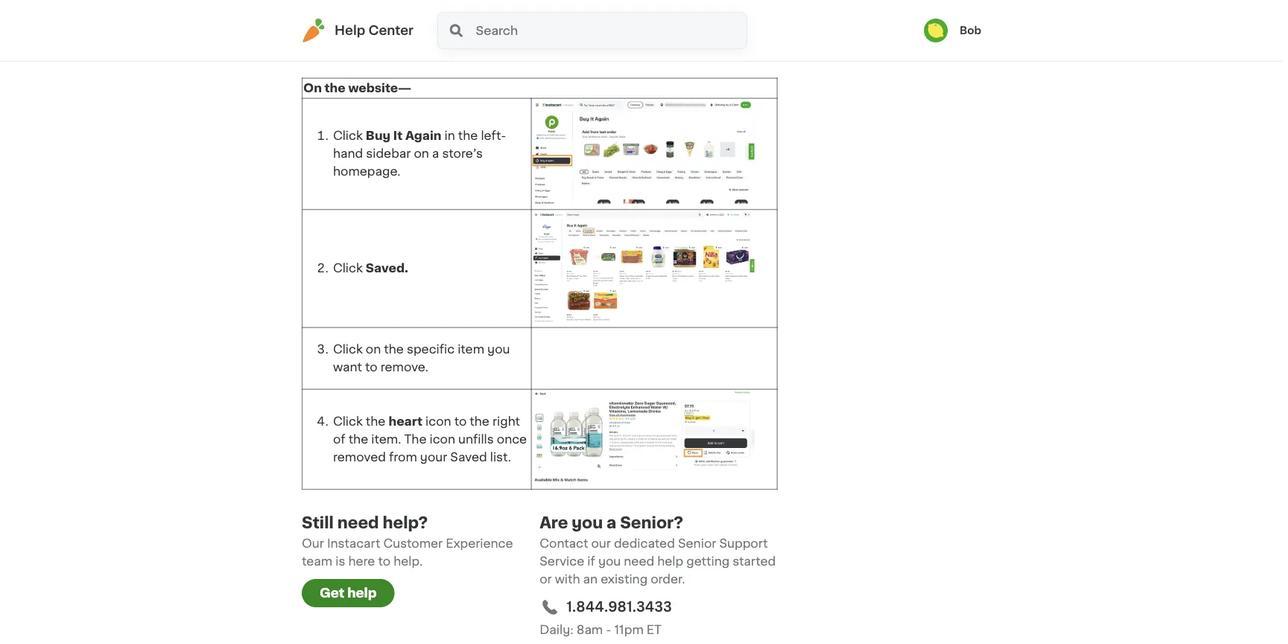 Task type: describe. For each thing, give the bounding box(es) containing it.
daily: 8am - 11pm et
[[540, 624, 662, 636]]

click for click the heart
[[333, 416, 363, 428]]

bob link
[[924, 19, 981, 42]]

on
[[303, 82, 322, 94]]

to inside icon to the right of the item. the icon unfills once removed from your saved list.
[[454, 416, 467, 428]]

1.844.981.3433
[[567, 601, 672, 614]]

in
[[445, 130, 455, 142]]

here
[[348, 556, 375, 568]]

1 vertical spatial icon
[[430, 434, 455, 446]]

-
[[606, 624, 611, 636]]

customer
[[383, 538, 443, 550]]

2 vertical spatial you
[[598, 556, 621, 568]]

an
[[583, 574, 598, 586]]

senior
[[678, 538, 716, 550]]

click for click on the specific item you want to remove.
[[333, 344, 363, 356]]

the up item.
[[366, 416, 386, 428]]

store's
[[442, 148, 483, 160]]

again
[[405, 130, 442, 142]]

your
[[420, 452, 447, 464]]

saved.
[[366, 263, 408, 275]]

11pm
[[614, 624, 644, 636]]

support
[[719, 538, 768, 550]]

on inside in the left- hand sidebar on a store's homepage.
[[414, 148, 429, 160]]

center
[[368, 24, 414, 37]]

with
[[555, 574, 580, 586]]

to inside still need help? our instacart customer experience team is here to help.
[[378, 556, 391, 568]]

item
[[458, 344, 484, 356]]

click for click saved.
[[333, 263, 363, 275]]

senior?
[[620, 515, 683, 531]]

is
[[336, 556, 345, 568]]

our
[[302, 538, 324, 550]]

a inside in the left- hand sidebar on a store's homepage.
[[432, 148, 439, 160]]

need inside are you a senior? contact our dedicated senior support service if you need help getting started or with an existing order.
[[624, 556, 654, 568]]

team
[[302, 556, 333, 568]]

right
[[493, 416, 520, 428]]

once
[[497, 434, 527, 446]]

1 vertical spatial you
[[572, 515, 603, 531]]

order.
[[651, 574, 685, 586]]

a inside are you a senior? contact our dedicated senior support service if you need help getting started or with an existing order.
[[607, 515, 617, 531]]

heart
[[389, 416, 423, 428]]

want
[[333, 362, 362, 374]]

of
[[333, 434, 345, 446]]

item.
[[371, 434, 401, 446]]

click saved.
[[333, 263, 408, 275]]

if
[[587, 556, 595, 568]]

daily:
[[540, 624, 574, 636]]

the
[[404, 434, 427, 446]]

from
[[389, 452, 417, 464]]

help center link
[[302, 19, 414, 42]]

dedicated
[[614, 538, 675, 550]]

it
[[393, 130, 403, 142]]

still need help? our instacart customer experience team is here to help.
[[302, 515, 513, 568]]



Task type: locate. For each thing, give the bounding box(es) containing it.
0 vertical spatial need
[[337, 515, 379, 531]]

the up unfills on the left bottom of the page
[[470, 416, 490, 428]]

icon up your
[[430, 434, 455, 446]]

are
[[540, 515, 568, 531]]

1 vertical spatial on
[[366, 344, 381, 356]]

website—
[[348, 82, 411, 94]]

you right item
[[487, 344, 510, 356]]

Search search field
[[474, 13, 747, 48]]

instacart
[[327, 538, 380, 550]]

to right the "want"
[[365, 362, 378, 374]]

icon to the right of the item. the icon unfills once removed from your saved list.
[[333, 416, 527, 464]]

the up remove.
[[384, 344, 404, 356]]

sidebar
[[366, 148, 411, 160]]

need down dedicated
[[624, 556, 654, 568]]

0 vertical spatial help
[[657, 556, 683, 568]]

help?
[[383, 515, 428, 531]]

click inside click on the specific item you want to remove.
[[333, 344, 363, 356]]

the inside in the left- hand sidebar on a store's homepage.
[[458, 130, 478, 142]]

0 vertical spatial icon
[[426, 416, 451, 428]]

1 vertical spatial to
[[454, 416, 467, 428]]

help inside are you a senior? contact our dedicated senior support service if you need help getting started or with an existing order.
[[657, 556, 683, 568]]

1 vertical spatial help
[[347, 588, 377, 600]]

on inside click on the specific item you want to remove.
[[366, 344, 381, 356]]

0 horizontal spatial help
[[347, 588, 377, 600]]

homepage.
[[333, 166, 401, 178]]

experience
[[446, 538, 513, 550]]

help center
[[335, 24, 414, 37]]

on the website—
[[303, 82, 411, 94]]

are you a senior? contact our dedicated senior support service if you need help getting started or with an existing order.
[[540, 515, 776, 586]]

4 click from the top
[[333, 416, 363, 428]]

to
[[365, 362, 378, 374], [454, 416, 467, 428], [378, 556, 391, 568]]

0 vertical spatial to
[[365, 362, 378, 374]]

you right the if
[[598, 556, 621, 568]]

help
[[335, 24, 365, 37]]

you up "our"
[[572, 515, 603, 531]]

service
[[540, 556, 584, 568]]

the right on
[[325, 82, 346, 94]]

you
[[487, 344, 510, 356], [572, 515, 603, 531], [598, 556, 621, 568]]

get help
[[320, 588, 377, 600]]

help.
[[394, 556, 423, 568]]

help up order.
[[657, 556, 683, 568]]

get
[[320, 588, 344, 600]]

1 vertical spatial a
[[607, 515, 617, 531]]

left-
[[481, 130, 506, 142]]

buy
[[366, 130, 391, 142]]

1 horizontal spatial on
[[414, 148, 429, 160]]

the inside click on the specific item you want to remove.
[[384, 344, 404, 356]]

user avatar image
[[924, 19, 948, 42]]

help
[[657, 556, 683, 568], [347, 588, 377, 600]]

on down again
[[414, 148, 429, 160]]

the
[[325, 82, 346, 94], [458, 130, 478, 142], [384, 344, 404, 356], [366, 416, 386, 428], [470, 416, 490, 428], [349, 434, 368, 446]]

a down again
[[432, 148, 439, 160]]

bob
[[960, 25, 981, 36]]

click up the "want"
[[333, 344, 363, 356]]

to right here
[[378, 556, 391, 568]]

need inside still need help? our instacart customer experience team is here to help.
[[337, 515, 379, 531]]

0 vertical spatial on
[[414, 148, 429, 160]]

et
[[647, 624, 662, 636]]

icon
[[426, 416, 451, 428], [430, 434, 455, 446]]

1 horizontal spatial help
[[657, 556, 683, 568]]

to inside click on the specific item you want to remove.
[[365, 362, 378, 374]]

a up "our"
[[607, 515, 617, 531]]

the right in in the left of the page
[[458, 130, 478, 142]]

2 vertical spatial to
[[378, 556, 391, 568]]

started
[[733, 556, 776, 568]]

help inside get help button
[[347, 588, 377, 600]]

click up hand
[[333, 130, 363, 142]]

existing
[[601, 574, 648, 586]]

the up 'removed'
[[349, 434, 368, 446]]

0 horizontal spatial need
[[337, 515, 379, 531]]

0 vertical spatial you
[[487, 344, 510, 356]]

to up unfills on the left bottom of the page
[[454, 416, 467, 428]]

click left the saved.
[[333, 263, 363, 275]]

a
[[432, 148, 439, 160], [607, 515, 617, 531]]

click buy it again
[[333, 130, 442, 142]]

get help button
[[302, 580, 395, 608]]

click the heart
[[333, 416, 423, 428]]

click up of
[[333, 416, 363, 428]]

help right get
[[347, 588, 377, 600]]

2 horizontal spatial to
[[454, 416, 467, 428]]

on
[[414, 148, 429, 160], [366, 344, 381, 356]]

1 horizontal spatial need
[[624, 556, 654, 568]]

saved
[[450, 452, 487, 464]]

remove.
[[381, 362, 429, 374]]

list.
[[490, 452, 511, 464]]

instacart image
[[302, 19, 326, 42]]

still
[[302, 515, 334, 531]]

1 horizontal spatial a
[[607, 515, 617, 531]]

removed
[[333, 452, 386, 464]]

our
[[591, 538, 611, 550]]

getting
[[687, 556, 730, 568]]

unfills
[[458, 434, 494, 446]]

3 click from the top
[[333, 344, 363, 356]]

2 click from the top
[[333, 263, 363, 275]]

click on the specific item you want to remove.
[[333, 344, 510, 374]]

0 horizontal spatial on
[[366, 344, 381, 356]]

0 horizontal spatial a
[[432, 148, 439, 160]]

icon up the
[[426, 416, 451, 428]]

specific
[[407, 344, 455, 356]]

on up remove.
[[366, 344, 381, 356]]

you inside click on the specific item you want to remove.
[[487, 344, 510, 356]]

hand
[[333, 148, 363, 160]]

click for click buy it again
[[333, 130, 363, 142]]

need up instacart
[[337, 515, 379, 531]]

1 click from the top
[[333, 130, 363, 142]]

or
[[540, 574, 552, 586]]

1 vertical spatial need
[[624, 556, 654, 568]]

contact
[[540, 538, 588, 550]]

need
[[337, 515, 379, 531], [624, 556, 654, 568]]

0 vertical spatial a
[[432, 148, 439, 160]]

1 horizontal spatial to
[[378, 556, 391, 568]]

1.844.981.3433 link
[[567, 598, 672, 618]]

click
[[333, 130, 363, 142], [333, 263, 363, 275], [333, 344, 363, 356], [333, 416, 363, 428]]

in the left- hand sidebar on a store's homepage.
[[333, 130, 506, 178]]

0 horizontal spatial to
[[365, 362, 378, 374]]

8am
[[577, 624, 603, 636]]



Task type: vqa. For each thing, say whether or not it's contained in the screenshot.
guarantee
no



